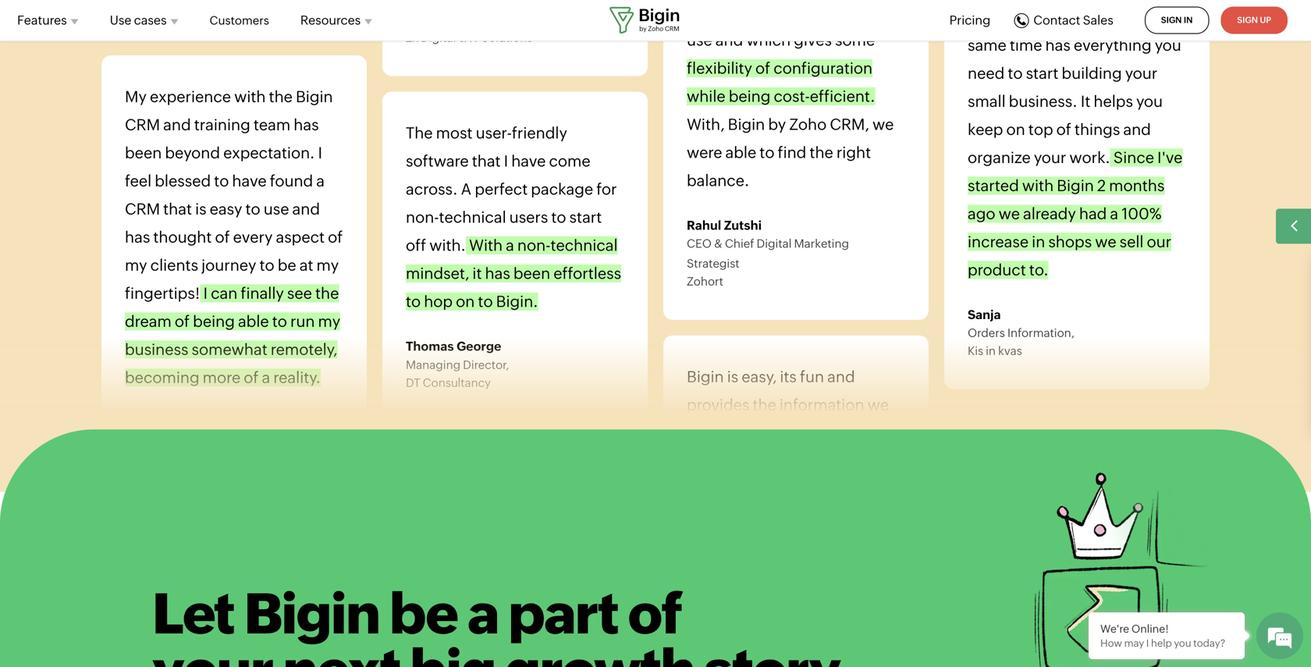 Task type: locate. For each thing, give the bounding box(es) containing it.
has down 'pipelines' in the top of the page
[[294, 116, 319, 134]]

of inside flexibility of configuration while being cost-efficient.
[[756, 59, 771, 77]]

blessed
[[155, 172, 211, 190]]

has left the "thought" at the left top of page
[[125, 228, 150, 246]]

1 horizontal spatial has
[[294, 116, 319, 134]]

to inside with, bigin by zoho crm, we were able to find the right balance.
[[760, 144, 775, 161]]

the down easy,
[[753, 396, 776, 414]]

the inside bigin is easy, its fun and provides the information we need to manage our pipeline, sales and clients.
[[753, 396, 776, 414]]

to left the start
[[551, 208, 566, 226]]

non- down users
[[517, 237, 551, 255]]

were
[[687, 144, 722, 161]]

1 vertical spatial crm
[[125, 200, 160, 218]]

1 vertical spatial technical
[[551, 237, 618, 255]]

being up by
[[729, 87, 771, 105]]

the
[[406, 124, 433, 142]]

with up already
[[1022, 177, 1054, 195]]

being down "can"
[[193, 313, 235, 331]]

our down information
[[807, 424, 832, 442]]

consultancy
[[423, 376, 491, 390]]

orders
[[968, 326, 1005, 340]]

0 horizontal spatial has
[[125, 228, 150, 246]]

to up finally on the top
[[260, 256, 274, 274]]

i left "can"
[[203, 285, 208, 303]]

crm,
[[830, 115, 869, 133]]

a inside since i've started with bigin 2 months ago we already had a 100% increase in shops we sell our product to.
[[1110, 205, 1119, 223]]

come
[[549, 152, 591, 170]]

aspect
[[276, 228, 325, 246]]

0 vertical spatial has
[[294, 116, 319, 134]]

0 horizontal spatial in
[[986, 344, 996, 358]]

i up perfect
[[504, 152, 508, 170]]

crm
[[125, 116, 160, 134], [125, 200, 160, 218]]

technical down the a
[[439, 208, 506, 226]]

1 horizontal spatial &
[[714, 237, 723, 251]]

our right sell
[[1147, 233, 1172, 251]]

1 vertical spatial with
[[1022, 177, 1054, 195]]

connected
[[234, 95, 291, 108]]

in
[[1032, 233, 1045, 251], [986, 344, 996, 358]]

0 vertical spatial digital
[[421, 31, 456, 45]]

1 vertical spatial our
[[807, 424, 832, 442]]

non-
[[406, 208, 439, 226], [517, 237, 551, 255]]

sales
[[1083, 13, 1114, 27]]

to left hop
[[406, 293, 421, 311]]

team
[[254, 116, 291, 134]]

easy
[[210, 200, 242, 218]]

2
[[1097, 177, 1106, 195]]

bigin
[[296, 88, 333, 106], [728, 115, 765, 133], [1057, 177, 1094, 195], [687, 368, 724, 386], [244, 581, 380, 646]]

zutshi
[[724, 218, 762, 233]]

friendly
[[512, 124, 567, 142]]

be inside my experience with the bigin crm and training team has been beyond expectation. i feel blessed to have found a crm that is easy to use and has thought of every aspect of my clients journey to be at my fingertips!
[[278, 256, 296, 274]]

1 horizontal spatial have
[[511, 152, 546, 170]]

digital
[[421, 31, 456, 45], [757, 237, 792, 251]]

is left easy
[[195, 200, 206, 218]]

1 vertical spatial non-
[[517, 237, 551, 255]]

we up pipeline,
[[868, 396, 889, 414]]

with up task
[[234, 88, 266, 106]]

0 vertical spatial technical
[[439, 208, 506, 226]]

have
[[511, 152, 546, 170], [232, 172, 267, 190]]

the right find
[[810, 144, 833, 161]]

has right it
[[485, 265, 510, 283]]

1 vertical spatial digital
[[757, 237, 792, 251]]

task management link
[[214, 115, 421, 141]]

sign
[[1237, 15, 1258, 25]]

contact
[[1034, 13, 1081, 27]]

that down user- on the top left of page
[[472, 152, 501, 170]]

that inside my experience with the bigin crm and training team has been beyond expectation. i feel blessed to have found a crm that is easy to use and has thought of every aspect of my clients journey to be at my fingertips!
[[163, 200, 192, 218]]

have down friendly
[[511, 152, 546, 170]]

crm down feel
[[125, 200, 160, 218]]

pricing
[[950, 13, 991, 27]]

my right the run
[[318, 313, 340, 331]]

connected pipelines link
[[214, 88, 421, 115]]

0 vertical spatial our
[[1147, 233, 1172, 251]]

0 horizontal spatial be
[[278, 256, 296, 274]]

need
[[687, 424, 724, 442]]

i down task management link
[[318, 144, 322, 162]]

1 horizontal spatial be
[[390, 581, 458, 646]]

0 vertical spatial be
[[278, 256, 296, 274]]

1 horizontal spatial non-
[[517, 237, 551, 255]]

1 vertical spatial been
[[513, 265, 550, 283]]

in inside sanja orders information, kis in kvas
[[986, 344, 996, 358]]

0 horizontal spatial is
[[195, 200, 206, 218]]

rahul zutshi ceo & chief digital marketing strategist zohort
[[687, 218, 849, 288]]

that
[[472, 152, 501, 170], [163, 200, 192, 218]]

& right ceo
[[714, 237, 723, 251]]

been
[[125, 144, 162, 162], [513, 265, 550, 283]]

2 crm from the top
[[125, 200, 160, 218]]

digital right 2x
[[421, 31, 456, 45]]

0 horizontal spatial been
[[125, 144, 162, 162]]

1 vertical spatial in
[[986, 344, 996, 358]]

let bigin be a part of
[[152, 581, 683, 646]]

that up the "thought" at the left top of page
[[163, 200, 192, 218]]

been inside with a non-technical mindset, it has been effortless to hop on to bigin.
[[513, 265, 550, 283]]

0 vertical spatial being
[[729, 87, 771, 105]]

sign in link
[[1145, 7, 1209, 34]]

1 vertical spatial that
[[163, 200, 192, 218]]

part
[[508, 581, 618, 646]]

technical down the start
[[551, 237, 618, 255]]

the
[[269, 88, 293, 106], [810, 144, 833, 161], [315, 285, 339, 303], [753, 396, 776, 414]]

0 vertical spatial crm
[[125, 116, 160, 134]]

zoho
[[789, 115, 827, 133]]

while
[[687, 87, 726, 105]]

and up aspect
[[292, 200, 320, 218]]

1 horizontal spatial been
[[513, 265, 550, 283]]

our inside bigin is easy, its fun and provides the information we need to manage our pipeline, sales and clients.
[[807, 424, 832, 442]]

bigin inside my experience with the bigin crm and training team has been beyond expectation. i feel blessed to have found a crm that is easy to use and has thought of every aspect of my clients journey to be at my fingertips!
[[296, 88, 333, 106]]

able inside i can finally see the dream of being able to run my business somewhat remotely, becoming more of a reality.
[[238, 313, 269, 331]]

1 vertical spatial is
[[727, 368, 739, 386]]

0 horizontal spatial being
[[193, 313, 235, 331]]

able inside with, bigin by zoho crm, we were able to find the right balance.
[[726, 144, 757, 161]]

0 horizontal spatial with
[[234, 88, 266, 106]]

crm down my
[[125, 116, 160, 134]]

we right crm,
[[873, 115, 894, 133]]

0 vertical spatial non-
[[406, 208, 439, 226]]

in right kis
[[986, 344, 996, 358]]

2 vertical spatial has
[[485, 265, 510, 283]]

somewhat
[[192, 341, 268, 359]]

been inside my experience with the bigin crm and training team has been beyond expectation. i feel blessed to have found a crm that is easy to use and has thought of every aspect of my clients journey to be at my fingertips!
[[125, 144, 162, 162]]

0 vertical spatial been
[[125, 144, 162, 162]]

able up the 'balance.'
[[726, 144, 757, 161]]

1 vertical spatial &
[[714, 237, 723, 251]]

already
[[1023, 205, 1076, 223]]

is left easy,
[[727, 368, 739, 386]]

i right "may"
[[1146, 638, 1149, 649]]

in
[[1184, 15, 1193, 25]]

0 horizontal spatial non-
[[406, 208, 439, 226]]

0 vertical spatial have
[[511, 152, 546, 170]]

1 horizontal spatial able
[[726, 144, 757, 161]]

with inside my experience with the bigin crm and training team has been beyond expectation. i feel blessed to have found a crm that is easy to use and has thought of every aspect of my clients journey to be at my fingertips!
[[234, 88, 266, 106]]

being inside flexibility of configuration while being cost-efficient.
[[729, 87, 771, 105]]

to left find
[[760, 144, 775, 161]]

easy,
[[742, 368, 777, 386]]

able down finally on the top
[[238, 313, 269, 331]]

0 vertical spatial that
[[472, 152, 501, 170]]

hop
[[424, 293, 453, 311]]

education link
[[282, 115, 438, 141]]

to left the run
[[272, 313, 287, 331]]

may
[[1124, 638, 1144, 649]]

more
[[203, 369, 241, 387]]

software
[[406, 152, 469, 170]]

0 horizontal spatial technical
[[439, 208, 506, 226]]

we inside bigin is easy, its fun and provides the information we need to manage our pipeline, sales and clients.
[[868, 396, 889, 414]]

&
[[458, 31, 467, 45], [714, 237, 723, 251]]

& left it
[[458, 31, 467, 45]]

balance.
[[687, 172, 750, 190]]

has inside with a non-technical mindset, it has been effortless to hop on to bigin.
[[485, 265, 510, 283]]

1 vertical spatial able
[[238, 313, 269, 331]]

to right the on
[[478, 293, 493, 311]]

of
[[756, 59, 771, 77], [215, 228, 230, 246], [328, 228, 343, 246], [175, 313, 190, 331], [244, 369, 259, 387], [628, 581, 683, 646]]

a
[[461, 180, 472, 198]]

2 horizontal spatial has
[[485, 265, 510, 283]]

1 horizontal spatial technical
[[551, 237, 618, 255]]

technical
[[439, 208, 506, 226], [551, 237, 618, 255]]

0 horizontal spatial able
[[238, 313, 269, 331]]

experience
[[150, 88, 231, 106]]

is inside bigin is easy, its fun and provides the information we need to manage our pipeline, sales and clients.
[[727, 368, 739, 386]]

1 horizontal spatial digital
[[757, 237, 792, 251]]

with,
[[687, 115, 725, 133]]

mindset,
[[406, 265, 469, 283]]

digital right chief
[[757, 237, 792, 251]]

my inside i can finally see the dream of being able to run my business somewhat remotely, becoming more of a reality.
[[318, 313, 340, 331]]

bigin.
[[496, 293, 538, 311]]

0 vertical spatial able
[[726, 144, 757, 161]]

product
[[968, 261, 1026, 279]]

1 horizontal spatial being
[[729, 87, 771, 105]]

effortless
[[554, 265, 621, 283]]

technical inside with a non-technical mindset, it has been effortless to hop on to bigin.
[[551, 237, 618, 255]]

i inside my experience with the bigin crm and training team has been beyond expectation. i feel blessed to have found a crm that is easy to use and has thought of every aspect of my clients journey to be at my fingertips!
[[318, 144, 322, 162]]

0 vertical spatial is
[[195, 200, 206, 218]]

technical inside 'the most user-friendly software that i have come across. a perfect package for non-technical users to start off with.'
[[439, 208, 506, 226]]

i inside 'the most user-friendly software that i have come across. a perfect package for non-technical users to start off with.'
[[504, 152, 508, 170]]

1 horizontal spatial in
[[1032, 233, 1045, 251]]

the right see
[[315, 285, 339, 303]]

expectation.
[[223, 144, 315, 162]]

to
[[760, 144, 775, 161], [214, 172, 229, 190], [245, 200, 260, 218], [551, 208, 566, 226], [260, 256, 274, 274], [406, 293, 421, 311], [478, 293, 493, 311], [272, 313, 287, 331], [727, 424, 742, 442]]

1 horizontal spatial that
[[472, 152, 501, 170]]

to inside i can finally see the dream of being able to run my business somewhat remotely, becoming more of a reality.
[[272, 313, 287, 331]]

i inside i can finally see the dream of being able to run my business somewhat remotely, becoming more of a reality.
[[203, 285, 208, 303]]

in up 'to.'
[[1032, 233, 1045, 251]]

pricing link
[[950, 11, 991, 30]]

1 horizontal spatial with
[[1022, 177, 1054, 195]]

1 vertical spatial have
[[232, 172, 267, 190]]

i inside we're online! how may i help you today?
[[1146, 638, 1149, 649]]

my left clients
[[125, 256, 147, 274]]

software consulting
[[302, 95, 407, 108]]

0 horizontal spatial have
[[232, 172, 267, 190]]

rahul
[[687, 218, 721, 233]]

a
[[316, 172, 325, 190], [1110, 205, 1119, 223], [506, 237, 514, 255], [262, 369, 270, 387], [468, 581, 499, 646]]

non- up off
[[406, 208, 439, 226]]

bigin inside since i've started with bigin 2 months ago we already had a 100% increase in shops we sell our product to.
[[1057, 177, 1094, 195]]

being
[[729, 87, 771, 105], [193, 313, 235, 331]]

been up feel
[[125, 144, 162, 162]]

1 horizontal spatial our
[[1147, 233, 1172, 251]]

0 horizontal spatial that
[[163, 200, 192, 218]]

it
[[473, 265, 482, 283]]

0 vertical spatial in
[[1032, 233, 1045, 251]]

cases
[[134, 13, 167, 27]]

we right ago
[[999, 205, 1020, 223]]

the up team
[[269, 88, 293, 106]]

1 vertical spatial being
[[193, 313, 235, 331]]

with
[[234, 88, 266, 106], [1022, 177, 1054, 195]]

let
[[152, 581, 234, 646]]

0 vertical spatial with
[[234, 88, 266, 106]]

with inside since i've started with bigin 2 months ago we already had a 100% increase in shops we sell our product to.
[[1022, 177, 1054, 195]]

reality.
[[273, 369, 321, 387]]

be
[[278, 256, 296, 274], [390, 581, 458, 646]]

been up bigin.
[[513, 265, 550, 283]]

resources
[[300, 13, 361, 27]]

that inside 'the most user-friendly software that i have come across. a perfect package for non-technical users to start off with.'
[[472, 152, 501, 170]]

0 horizontal spatial &
[[458, 31, 467, 45]]

how
[[1101, 638, 1122, 649]]

0 horizontal spatial our
[[807, 424, 832, 442]]

to right need
[[727, 424, 742, 442]]

have down products
[[232, 172, 267, 190]]

beyond
[[165, 144, 220, 162]]

1 horizontal spatial is
[[727, 368, 739, 386]]

have inside my experience with the bigin crm and training team has been beyond expectation. i feel blessed to have found a crm that is easy to use and has thought of every aspect of my clients journey to be at my fingertips!
[[232, 172, 267, 190]]

cost-
[[774, 87, 810, 105]]



Task type: describe. For each thing, give the bounding box(es) containing it.
i can finally see the dream of being able to run my business somewhat remotely, becoming more of a reality.
[[125, 285, 340, 387]]

start
[[569, 208, 602, 226]]

provides
[[687, 396, 750, 414]]

director,
[[463, 358, 509, 372]]

zohort
[[687, 275, 724, 288]]

on
[[456, 293, 475, 311]]

education
[[302, 122, 354, 134]]

in inside since i've started with bigin 2 months ago we already had a 100% increase in shops we sell our product to.
[[1032, 233, 1045, 251]]

legal
[[302, 175, 330, 187]]

products
[[234, 148, 280, 161]]

the most user-friendly software that i have come across. a perfect package for non-technical users to start off with.
[[406, 124, 617, 255]]

fun
[[800, 368, 824, 386]]

every
[[233, 228, 273, 246]]

perfect
[[475, 180, 528, 198]]

contact sales
[[1034, 13, 1114, 27]]

we left sell
[[1095, 233, 1117, 251]]

consulting
[[350, 95, 407, 108]]

help
[[1151, 638, 1172, 649]]

sign up
[[1237, 15, 1271, 25]]

sell
[[1120, 233, 1144, 251]]

task management
[[234, 122, 326, 134]]

feel
[[125, 172, 152, 190]]

2x
[[406, 31, 419, 45]]

information,
[[1008, 326, 1075, 340]]

with
[[469, 237, 503, 255]]

1 vertical spatial has
[[125, 228, 150, 246]]

features
[[17, 13, 67, 27]]

to up easy
[[214, 172, 229, 190]]

shops
[[1049, 233, 1092, 251]]

dream
[[125, 313, 172, 331]]

with a non-technical mindset, it has been effortless to hop on to bigin.
[[406, 237, 621, 311]]

sign
[[1161, 15, 1182, 25]]

the inside with, bigin by zoho crm, we were able to find the right balance.
[[810, 144, 833, 161]]

sanja
[[968, 307, 1001, 322]]

and right sales
[[726, 452, 754, 470]]

ceo
[[687, 237, 712, 251]]

user-
[[476, 124, 512, 142]]

business
[[125, 341, 188, 359]]

our inside since i've started with bigin 2 months ago we already had a 100% increase in shops we sell our product to.
[[1147, 233, 1172, 251]]

manage
[[745, 424, 804, 442]]

we're online! how may i help you today?
[[1101, 623, 1226, 649]]

configuration
[[774, 59, 873, 77]]

non- inside 'the most user-friendly software that i have come across. a perfect package for non-technical users to start off with.'
[[406, 208, 439, 226]]

bigin growth image
[[718, 473, 1214, 667]]

by
[[768, 115, 786, 133]]

remotely,
[[271, 341, 337, 359]]

with, bigin by zoho crm, we were able to find the right balance.
[[687, 115, 894, 190]]

bigin is easy, its fun and provides the information we need to manage our pipeline, sales and clients.
[[687, 368, 898, 470]]

use cases
[[110, 13, 167, 27]]

months
[[1109, 177, 1165, 195]]

1 vertical spatial be
[[390, 581, 458, 646]]

to left the use
[[245, 200, 260, 218]]

sign in
[[1161, 15, 1193, 25]]

software consulting link
[[282, 88, 438, 115]]

connected pipelines
[[234, 95, 340, 108]]

0 horizontal spatial digital
[[421, 31, 456, 45]]

and down experience at left
[[163, 116, 191, 134]]

software
[[302, 95, 348, 108]]

non- inside with a non-technical mindset, it has been effortless to hop on to bigin.
[[517, 237, 551, 255]]

information
[[780, 396, 864, 414]]

run
[[290, 313, 315, 331]]

bigin inside with, bigin by zoho crm, we were able to find the right balance.
[[728, 115, 765, 133]]

have inside 'the most user-friendly software that i have come across. a perfect package for non-technical users to start off with.'
[[511, 152, 546, 170]]

legal link
[[282, 168, 438, 194]]

clients.
[[757, 452, 810, 470]]

bigin inside bigin is easy, its fun and provides the information we need to manage our pipeline, sales and clients.
[[687, 368, 724, 386]]

for
[[597, 180, 617, 198]]

a inside i can finally see the dream of being able to run my business somewhat remotely, becoming more of a reality.
[[262, 369, 270, 387]]

off
[[406, 237, 426, 255]]

the inside my experience with the bigin crm and training team has been beyond expectation. i feel blessed to have found a crm that is easy to use and has thought of every aspect of my clients journey to be at my fingertips!
[[269, 88, 293, 106]]

sales
[[687, 452, 723, 470]]

managing
[[406, 358, 461, 372]]

1 crm from the top
[[125, 116, 160, 134]]

solutions
[[481, 31, 533, 45]]

is inside my experience with the bigin crm and training team has been beyond expectation. i feel blessed to have found a crm that is easy to use and has thought of every aspect of my clients journey to be at my fingertips!
[[195, 200, 206, 218]]

we inside with, bigin by zoho crm, we were able to find the right balance.
[[873, 115, 894, 133]]

being inside i can finally see the dream of being able to run my business somewhat remotely, becoming more of a reality.
[[193, 313, 235, 331]]

since
[[1114, 149, 1154, 167]]

found
[[270, 172, 313, 190]]

you
[[1174, 638, 1191, 649]]

find
[[778, 144, 807, 161]]

fingertips!
[[125, 285, 200, 303]]

my experience with the bigin crm and training team has been beyond expectation. i feel blessed to have found a crm that is easy to use and has thought of every aspect of my clients journey to be at my fingertips!
[[125, 88, 343, 303]]

efficient.
[[810, 87, 875, 105]]

customers link
[[210, 5, 269, 36]]

a inside my experience with the bigin crm and training team has been beyond expectation. i feel blessed to have found a crm that is easy to use and has thought of every aspect of my clients journey to be at my fingertips!
[[316, 172, 325, 190]]

pipeline,
[[835, 424, 898, 442]]

0 vertical spatial &
[[458, 31, 467, 45]]

chief
[[725, 237, 754, 251]]

products link
[[214, 141, 421, 168]]

users
[[509, 208, 548, 226]]

digital inside rahul zutshi ceo & chief digital marketing strategist zohort
[[757, 237, 792, 251]]

kis
[[968, 344, 984, 358]]

george
[[457, 339, 501, 354]]

across.
[[406, 180, 458, 198]]

training
[[194, 116, 250, 134]]

dt
[[406, 376, 420, 390]]

to inside bigin is easy, its fun and provides the information we need to manage our pipeline, sales and clients.
[[727, 424, 742, 442]]

right
[[837, 144, 871, 161]]

& inside rahul zutshi ceo & chief digital marketing strategist zohort
[[714, 237, 723, 251]]

sanja orders information, kis in kvas
[[968, 307, 1075, 358]]

my
[[125, 88, 147, 106]]

had
[[1079, 205, 1107, 223]]

becoming
[[125, 369, 200, 387]]

task
[[234, 122, 256, 134]]

use
[[110, 13, 131, 27]]

the inside i can finally see the dream of being able to run my business somewhat remotely, becoming more of a reality.
[[315, 285, 339, 303]]

use
[[264, 200, 289, 218]]

a inside with a non-technical mindset, it has been effortless to hop on to bigin.
[[506, 237, 514, 255]]

my right at
[[317, 256, 339, 274]]

to inside 'the most user-friendly software that i have come across. a perfect package for non-technical users to start off with.'
[[551, 208, 566, 226]]

and right fun
[[827, 368, 855, 386]]

sign up link
[[1221, 7, 1288, 34]]

flexibility
[[687, 59, 752, 77]]



Task type: vqa. For each thing, say whether or not it's contained in the screenshot.
the when
no



